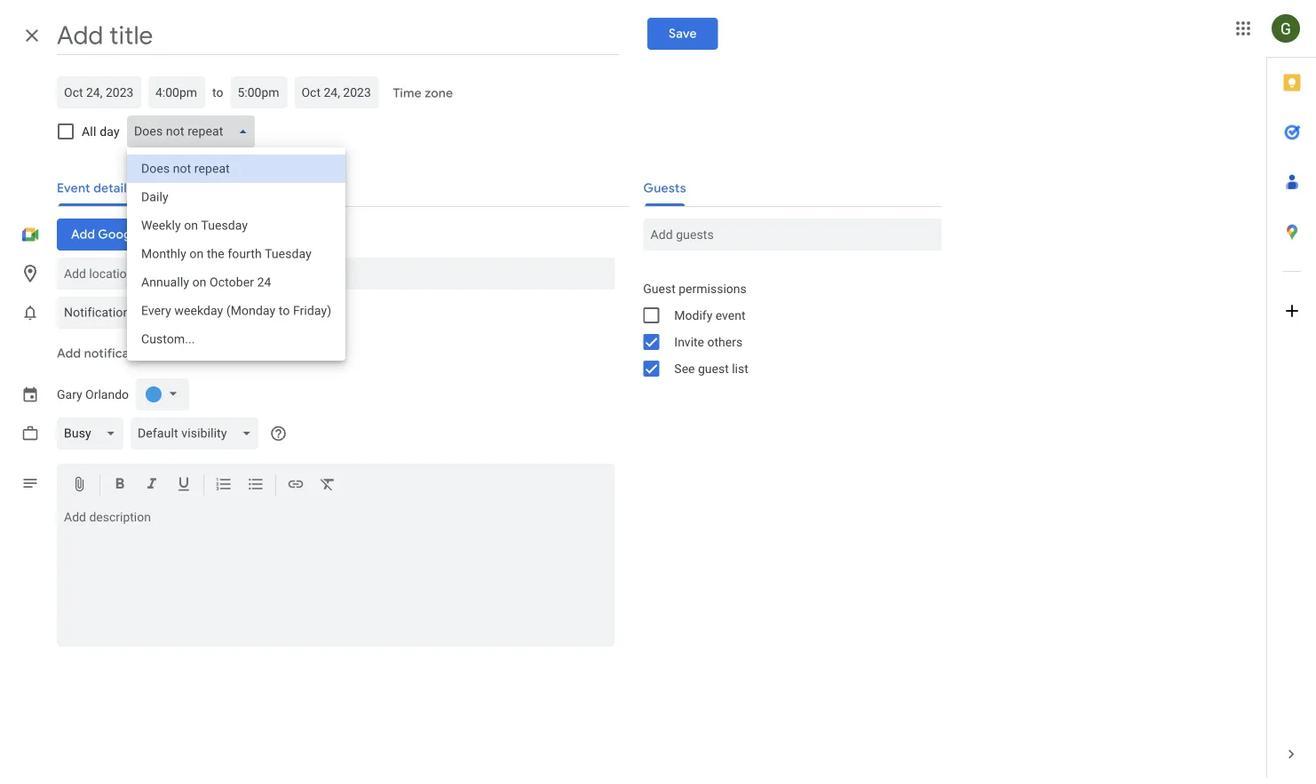 Task type: locate. For each thing, give the bounding box(es) containing it.
to
[[212, 85, 223, 100]]

every weekday (monday to friday) option
[[127, 297, 346, 325]]

group
[[629, 275, 942, 382]]

time
[[393, 85, 422, 101]]

formatting options toolbar
[[57, 464, 615, 507]]

see
[[675, 361, 695, 376]]

see guest list
[[675, 361, 749, 376]]

None field
[[127, 116, 262, 148], [57, 297, 169, 329], [57, 418, 130, 450], [130, 418, 266, 450], [127, 116, 262, 148], [57, 297, 169, 329], [57, 418, 130, 450], [130, 418, 266, 450]]

bold image
[[111, 475, 129, 496]]

underline image
[[175, 475, 193, 496]]

modify event
[[675, 308, 746, 323]]

recurrence list box
[[127, 148, 346, 361]]

gary orlando
[[57, 387, 129, 402]]

add notification button
[[50, 332, 159, 375]]

End date text field
[[302, 82, 372, 103]]

weekly on tuesday option
[[127, 211, 346, 240]]

Description text field
[[57, 510, 615, 643]]

Start time text field
[[156, 82, 198, 103]]

does not repeat option
[[127, 155, 346, 183]]

tab list
[[1268, 58, 1317, 730]]

notification
[[84, 346, 152, 362]]

permissions
[[679, 281, 747, 296]]

gary
[[57, 387, 82, 402]]

time zone button
[[386, 77, 460, 109]]

modify
[[675, 308, 713, 323]]

Start date text field
[[64, 82, 134, 103]]

Location text field
[[64, 258, 608, 290]]

all
[[82, 124, 96, 139]]

numbered list image
[[215, 475, 233, 496]]

orlando
[[85, 387, 129, 402]]

Guests text field
[[651, 219, 935, 251]]

save
[[669, 26, 697, 42]]



Task type: vqa. For each thing, say whether or not it's contained in the screenshot.
Weekly on Tuesday option
yes



Task type: describe. For each thing, give the bounding box(es) containing it.
add
[[57, 346, 81, 362]]

invite others
[[675, 335, 743, 349]]

End time text field
[[238, 82, 280, 103]]

all day
[[82, 124, 120, 139]]

guest permissions
[[644, 281, 747, 296]]

add notification
[[57, 346, 152, 362]]

annually on october 24 option
[[127, 268, 346, 297]]

list
[[732, 361, 749, 376]]

monthly on the fourth tuesday option
[[127, 240, 346, 268]]

bulleted list image
[[247, 475, 265, 496]]

daily option
[[127, 183, 346, 211]]

guest
[[644, 281, 676, 296]]

remove formatting image
[[319, 475, 337, 496]]

guest
[[698, 361, 729, 376]]

30 minutes before element
[[57, 293, 353, 332]]

group containing guest permissions
[[629, 275, 942, 382]]

day
[[100, 124, 120, 139]]

others
[[708, 335, 743, 349]]

zone
[[425, 85, 453, 101]]

italic image
[[143, 475, 161, 496]]

save button
[[648, 18, 718, 50]]

Title text field
[[57, 16, 619, 55]]

invite
[[675, 335, 705, 349]]

event
[[716, 308, 746, 323]]

custom... option
[[127, 325, 346, 354]]

insert link image
[[287, 475, 305, 496]]

Minutes in advance for notification number field
[[176, 297, 219, 329]]

time zone
[[393, 85, 453, 101]]



